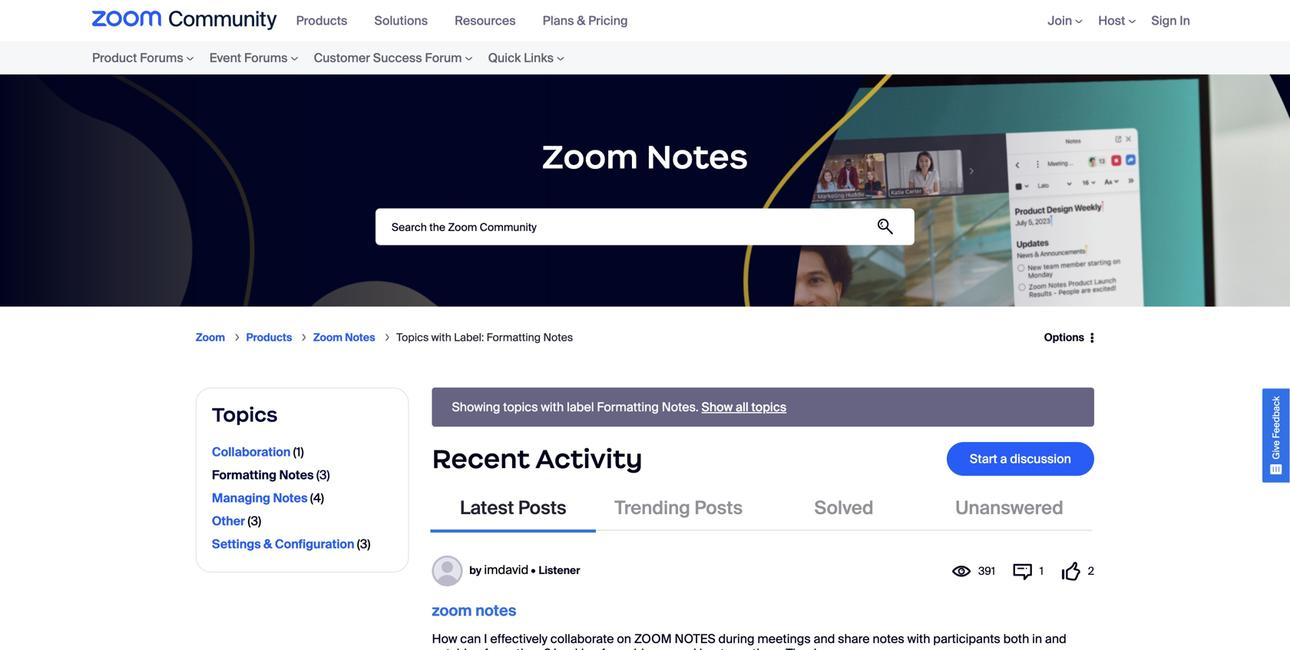 Task type: describe. For each thing, give the bounding box(es) containing it.
zoom notes inside list
[[313, 331, 375, 345]]

1 inside collaboration 1 formatting notes 3 managing notes 4 other 3 settings & configuration 3
[[296, 444, 301, 460]]

customer success forum link
[[306, 41, 480, 74]]

how
[[432, 631, 457, 647]]

recent activity
[[432, 442, 643, 476]]

both
[[1004, 631, 1029, 647]]

1 horizontal spatial 3
[[319, 467, 327, 483]]

list containing collaboration
[[212, 441, 393, 557]]

collaboration link
[[212, 441, 291, 463]]

product
[[92, 50, 137, 66]]

success
[[373, 50, 422, 66]]

participants
[[933, 631, 1001, 647]]

in
[[1032, 631, 1042, 647]]

0 vertical spatial notes
[[476, 601, 516, 621]]

solutions link
[[374, 13, 439, 29]]

activity
[[535, 442, 643, 476]]

plans & pricing link
[[543, 13, 639, 29]]

on
[[617, 631, 631, 647]]

forum
[[425, 50, 462, 66]]

settings & configuration link
[[212, 534, 354, 555]]

discussion
[[1010, 451, 1071, 467]]

recent
[[432, 442, 530, 476]]

during
[[719, 631, 755, 647]]

join
[[1048, 13, 1072, 29]]

list containing zoom
[[196, 318, 1034, 357]]

zoom notes link
[[313, 331, 375, 345]]

plans & pricing
[[543, 13, 628, 29]]

unanswered
[[956, 497, 1064, 520]]

products for products "link" inside list
[[246, 331, 292, 345]]

2 topics from the left
[[752, 399, 787, 416]]

plans
[[543, 13, 574, 29]]

by imdavid • listener
[[469, 562, 580, 578]]

a
[[1000, 451, 1007, 467]]

2 horizontal spatial formatting
[[597, 399, 659, 416]]

solutions
[[374, 13, 428, 29]]

0 horizontal spatial 3
[[251, 513, 258, 529]]

products link inside list
[[246, 331, 292, 345]]

with inside list
[[431, 331, 451, 345]]

event forums
[[209, 50, 288, 66]]

best
[[699, 646, 725, 651]]

meetings
[[758, 631, 811, 647]]

configuration
[[275, 536, 354, 552]]

for
[[601, 646, 617, 651]]

forums for product forums
[[140, 50, 183, 66]]

zoom
[[634, 631, 672, 647]]

practices.
[[727, 646, 783, 651]]

2
[[1088, 564, 1094, 579]]

customer
[[314, 50, 370, 66]]

event
[[209, 50, 241, 66]]

topics for topics
[[212, 402, 278, 427]]

options button
[[1034, 322, 1094, 353]]

pricing
[[588, 13, 628, 29]]

391
[[979, 564, 995, 579]]

sign in
[[1152, 13, 1190, 29]]

0 vertical spatial formatting
[[487, 331, 541, 345]]

notes
[[675, 631, 716, 647]]

can
[[460, 631, 481, 647]]

0 horizontal spatial and
[[675, 646, 697, 651]]

zoom notes link
[[432, 601, 516, 621]]

latest
[[460, 497, 514, 520]]

of
[[477, 646, 488, 651]]

other
[[212, 513, 245, 529]]

event forums link
[[202, 41, 306, 74]]

show all topics link
[[702, 399, 787, 416]]

show
[[702, 399, 733, 416]]

2 horizontal spatial zoom
[[542, 136, 638, 178]]

listener
[[539, 564, 580, 578]]

share
[[838, 631, 870, 647]]

2 horizontal spatial and
[[1045, 631, 1067, 647]]

start
[[970, 451, 998, 467]]

collaboration
[[212, 444, 291, 460]]

& inside collaboration 1 formatting notes 3 managing notes 4 other 3 settings & configuration 3
[[264, 536, 272, 552]]

trending
[[615, 497, 690, 520]]

trending posts
[[615, 497, 743, 520]]

sign in link
[[1152, 13, 1190, 29]]

posts for trending posts
[[695, 497, 743, 520]]

Search text field
[[376, 209, 915, 245]]

by
[[469, 564, 482, 578]]

formatting inside collaboration 1 formatting notes 3 managing notes 4 other 3 settings & configuration 3
[[212, 467, 277, 483]]

imdavid link
[[484, 562, 529, 578]]

1 topics from the left
[[503, 399, 538, 416]]

0 horizontal spatial zoom
[[196, 331, 225, 345]]



Task type: locate. For each thing, give the bounding box(es) containing it.
zoom link
[[196, 331, 225, 345]]

label
[[567, 399, 594, 416]]

1 left 2
[[1040, 564, 1044, 579]]

with left label
[[541, 399, 564, 416]]

product forums link
[[92, 41, 202, 74]]

2 vertical spatial with
[[908, 631, 930, 647]]

and right in at bottom right
[[1045, 631, 1067, 647]]

settings
[[212, 536, 261, 552]]

forums down the community.title image
[[140, 50, 183, 66]]

zoom
[[432, 601, 472, 621]]

notes right share
[[873, 631, 905, 647]]

quick links link
[[480, 41, 572, 74]]

start a discussion
[[970, 451, 1071, 467]]

1 horizontal spatial topics
[[396, 331, 429, 345]]

0 horizontal spatial topics
[[212, 402, 278, 427]]

resources
[[455, 13, 516, 29]]

& right the settings
[[264, 536, 272, 552]]

and left best on the right bottom
[[675, 646, 697, 651]]

& inside menu bar
[[577, 13, 586, 29]]

0 vertical spatial list
[[196, 318, 1034, 357]]

thanks
[[786, 646, 827, 651]]

1 posts from the left
[[518, 497, 567, 520]]

3 right 'configuration'
[[360, 536, 367, 552]]

topics inside list
[[396, 331, 429, 345]]

products
[[296, 13, 347, 29], [246, 331, 292, 345]]

host
[[1098, 13, 1125, 29]]

in
[[1180, 13, 1190, 29]]

1 vertical spatial zoom notes
[[313, 331, 375, 345]]

formatting right label
[[597, 399, 659, 416]]

3
[[319, 467, 327, 483], [251, 513, 258, 529], [360, 536, 367, 552]]

0 vertical spatial with
[[431, 331, 451, 345]]

posts
[[518, 497, 567, 520], [695, 497, 743, 520]]

0 vertical spatial products
[[296, 13, 347, 29]]

zoom
[[542, 136, 638, 178], [196, 331, 225, 345], [313, 331, 343, 345]]

2 forums from the left
[[244, 50, 288, 66]]

1
[[296, 444, 301, 460], [1040, 564, 1044, 579]]

managing notes link
[[212, 488, 308, 509]]

product forums
[[92, 50, 183, 66]]

notes
[[476, 601, 516, 621], [873, 631, 905, 647]]

products link
[[296, 13, 359, 29], [246, 331, 292, 345]]

forums inside event forums link
[[244, 50, 288, 66]]

with left label:
[[431, 331, 451, 345]]

0 vertical spatial topics
[[396, 331, 429, 345]]

products link right zoom link
[[246, 331, 292, 345]]

imdavid image
[[432, 556, 463, 587]]

zoom notes
[[542, 136, 748, 178], [313, 331, 375, 345]]

managing
[[212, 490, 270, 506]]

and left share
[[814, 631, 835, 647]]

1 vertical spatial products link
[[246, 331, 292, 345]]

forums inside product forums link
[[140, 50, 183, 66]]

resources link
[[455, 13, 527, 29]]

products for products "link" to the top
[[296, 13, 347, 29]]

1 horizontal spatial zoom
[[313, 331, 343, 345]]

looking
[[553, 646, 599, 651]]

0 horizontal spatial notes
[[476, 601, 516, 621]]

guidance
[[620, 646, 672, 651]]

2 horizontal spatial 3
[[360, 536, 367, 552]]

forums for event forums
[[244, 50, 288, 66]]

label:
[[454, 331, 484, 345]]

1 horizontal spatial topics
[[752, 399, 787, 416]]

2 posts from the left
[[695, 497, 743, 520]]

zoom notes
[[432, 601, 516, 621]]

meetings?
[[491, 646, 551, 651]]

quick links
[[488, 50, 554, 66]]

None submit
[[868, 209, 903, 245]]

2 vertical spatial 3
[[360, 536, 367, 552]]

0 horizontal spatial formatting
[[212, 467, 277, 483]]

all
[[736, 399, 749, 416]]

0 horizontal spatial topics
[[503, 399, 538, 416]]

1 vertical spatial topics
[[212, 402, 278, 427]]

0 horizontal spatial products link
[[246, 331, 292, 345]]

menu bar
[[289, 0, 647, 41], [1025, 0, 1198, 41], [61, 41, 603, 74]]

with left participants
[[908, 631, 930, 647]]

3 down managing notes link
[[251, 513, 258, 529]]

solved
[[815, 497, 874, 520]]

products inside menu bar
[[296, 13, 347, 29]]

1 vertical spatial with
[[541, 399, 564, 416]]

topics up collaboration
[[212, 402, 278, 427]]

0 horizontal spatial posts
[[518, 497, 567, 520]]

menu bar containing product forums
[[61, 41, 603, 74]]

0 horizontal spatial &
[[264, 536, 272, 552]]

1 horizontal spatial products
[[296, 13, 347, 29]]

posts right trending
[[695, 497, 743, 520]]

sign
[[1152, 13, 1177, 29]]

1 vertical spatial products
[[246, 331, 292, 345]]

options
[[1044, 330, 1084, 345]]

topics with label: formatting notes
[[396, 331, 573, 345]]

links
[[524, 50, 554, 66]]

topics left label:
[[396, 331, 429, 345]]

3 up 4
[[319, 467, 327, 483]]

topics
[[503, 399, 538, 416], [752, 399, 787, 416]]

collaboration 1 formatting notes 3 managing notes 4 other 3 settings & configuration 3
[[212, 444, 367, 552]]

•
[[531, 564, 536, 578]]

1 horizontal spatial notes
[[873, 631, 905, 647]]

notes up i on the bottom of the page
[[476, 601, 516, 621]]

& right plans
[[577, 13, 586, 29]]

i
[[484, 631, 487, 647]]

.
[[696, 399, 699, 416]]

1 horizontal spatial formatting
[[487, 331, 541, 345]]

0 horizontal spatial with
[[431, 331, 451, 345]]

1 vertical spatial 3
[[251, 513, 258, 529]]

start a discussion link
[[947, 443, 1094, 476]]

0 vertical spatial zoom notes
[[542, 136, 748, 178]]

posts for latest posts
[[518, 497, 567, 520]]

0 horizontal spatial 1
[[296, 444, 301, 460]]

community.title image
[[92, 11, 277, 31]]

how can i effectively collaborate on zoom notes during meetings and share notes with participants both in and outside of meetings? looking for guidance and best practices. thanks
[[432, 631, 1067, 651]]

list
[[196, 318, 1034, 357], [212, 441, 393, 557]]

1 horizontal spatial products link
[[296, 13, 359, 29]]

1 forums from the left
[[140, 50, 183, 66]]

topics for topics with label: formatting notes
[[396, 331, 429, 345]]

effectively
[[490, 631, 548, 647]]

topics right the all
[[752, 399, 787, 416]]

4
[[313, 490, 321, 506]]

forums right event
[[244, 50, 288, 66]]

menu bar containing join
[[1025, 0, 1198, 41]]

products link up the customer at the top left of the page
[[296, 13, 359, 29]]

forums
[[140, 50, 183, 66], [244, 50, 288, 66]]

0 vertical spatial 3
[[319, 467, 327, 483]]

products inside list
[[246, 331, 292, 345]]

1 vertical spatial notes
[[873, 631, 905, 647]]

1 horizontal spatial posts
[[695, 497, 743, 520]]

1 horizontal spatial and
[[814, 631, 835, 647]]

join link
[[1048, 13, 1083, 29]]

1 vertical spatial &
[[264, 536, 272, 552]]

posts down recent activity
[[518, 497, 567, 520]]

products right zoom link
[[246, 331, 292, 345]]

customer success forum
[[314, 50, 462, 66]]

and
[[814, 631, 835, 647], [1045, 631, 1067, 647], [675, 646, 697, 651]]

0 horizontal spatial forums
[[140, 50, 183, 66]]

host link
[[1098, 13, 1136, 29]]

0 horizontal spatial products
[[246, 331, 292, 345]]

collaborate
[[551, 631, 614, 647]]

showing
[[452, 399, 500, 416]]

with inside how can i effectively collaborate on zoom notes during meetings and share notes with participants both in and outside of meetings? looking for guidance and best practices. thanks
[[908, 631, 930, 647]]

outside
[[432, 646, 474, 651]]

1 horizontal spatial forums
[[244, 50, 288, 66]]

topics right showing
[[503, 399, 538, 416]]

imdavid
[[484, 562, 529, 578]]

topics heading
[[212, 402, 393, 427]]

1 horizontal spatial &
[[577, 13, 586, 29]]

1 horizontal spatial 1
[[1040, 564, 1044, 579]]

other link
[[212, 511, 245, 532]]

formatting right label:
[[487, 331, 541, 345]]

0 vertical spatial products link
[[296, 13, 359, 29]]

menu bar containing products
[[289, 0, 647, 41]]

topics
[[396, 331, 429, 345], [212, 402, 278, 427]]

&
[[577, 13, 586, 29], [264, 536, 272, 552]]

0 vertical spatial &
[[577, 13, 586, 29]]

showing topics with label formatting notes . show all topics
[[452, 399, 787, 416]]

with
[[431, 331, 451, 345], [541, 399, 564, 416], [908, 631, 930, 647]]

1 down topics heading at the left bottom of page
[[296, 444, 301, 460]]

2 vertical spatial formatting
[[212, 467, 277, 483]]

quick
[[488, 50, 521, 66]]

0 horizontal spatial zoom notes
[[313, 331, 375, 345]]

notes inside how can i effectively collaborate on zoom notes during meetings and share notes with participants both in and outside of meetings? looking for guidance and best practices. thanks
[[873, 631, 905, 647]]

1 horizontal spatial zoom notes
[[542, 136, 748, 178]]

latest posts
[[460, 497, 567, 520]]

1 vertical spatial 1
[[1040, 564, 1044, 579]]

1 vertical spatial list
[[212, 441, 393, 557]]

formatting up managing
[[212, 467, 277, 483]]

1 vertical spatial formatting
[[597, 399, 659, 416]]

2 horizontal spatial with
[[908, 631, 930, 647]]

products up the customer at the top left of the page
[[296, 13, 347, 29]]

notes
[[646, 136, 748, 178], [345, 331, 375, 345], [543, 331, 573, 345], [662, 399, 696, 416], [279, 467, 314, 483], [273, 490, 308, 506]]

0 vertical spatial 1
[[296, 444, 301, 460]]

1 horizontal spatial with
[[541, 399, 564, 416]]



Task type: vqa. For each thing, say whether or not it's contained in the screenshot.
THE 34
no



